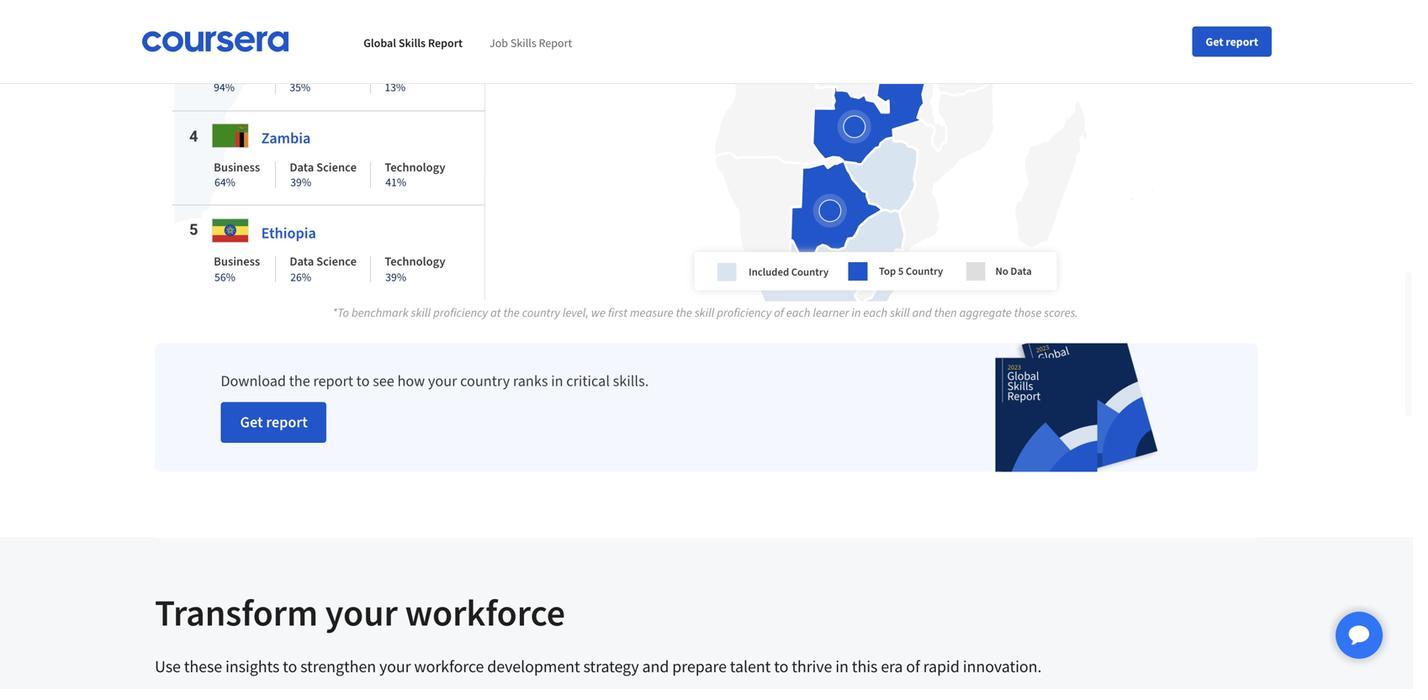 Task type: describe. For each thing, give the bounding box(es) containing it.
get report
[[1206, 34, 1259, 49]]

rapid
[[924, 657, 960, 678]]

1 vertical spatial your
[[379, 657, 411, 678]]

thrive
[[792, 657, 832, 678]]

report
[[1226, 34, 1259, 49]]

strategy
[[584, 657, 639, 678]]

1 to from the left
[[283, 657, 297, 678]]

job
[[490, 36, 508, 51]]

report for job skills report
[[539, 36, 572, 51]]

1 vertical spatial workforce
[[414, 657, 484, 678]]

report for global skills report
[[428, 36, 463, 51]]

skills for job
[[511, 36, 537, 51]]

transform your workforce
[[155, 590, 565, 637]]



Task type: vqa. For each thing, say whether or not it's contained in the screenshot.
programs
no



Task type: locate. For each thing, give the bounding box(es) containing it.
skills right job
[[511, 36, 537, 51]]

use
[[155, 657, 181, 678]]

1 horizontal spatial skills
[[511, 36, 537, 51]]

to left thrive
[[774, 657, 789, 678]]

of
[[906, 657, 920, 678]]

job skills report
[[490, 36, 572, 51]]

1 horizontal spatial report
[[539, 36, 572, 51]]

prepare
[[673, 657, 727, 678]]

1 horizontal spatial to
[[774, 657, 789, 678]]

era
[[881, 657, 903, 678]]

1 report from the left
[[428, 36, 463, 51]]

workforce
[[405, 590, 565, 637], [414, 657, 484, 678]]

innovation.
[[963, 657, 1042, 678]]

0 vertical spatial workforce
[[405, 590, 565, 637]]

these
[[184, 657, 222, 678]]

0 horizontal spatial skills
[[399, 36, 426, 51]]

job skills report link
[[490, 36, 572, 51]]

2 to from the left
[[774, 657, 789, 678]]

strengthen
[[301, 657, 376, 678]]

report left job
[[428, 36, 463, 51]]

transform
[[155, 590, 318, 637]]

skills
[[399, 36, 426, 51], [511, 36, 537, 51]]

your right strengthen
[[379, 657, 411, 678]]

1 skills from the left
[[399, 36, 426, 51]]

global skills report
[[364, 36, 463, 51]]

use these insights to strengthen your workforce development strategy and prepare talent to thrive in this era of rapid innovation.
[[155, 657, 1042, 678]]

to right insights
[[283, 657, 297, 678]]

global
[[364, 36, 396, 51]]

0 horizontal spatial to
[[283, 657, 297, 678]]

your up strengthen
[[325, 590, 398, 637]]

2 skills from the left
[[511, 36, 537, 51]]

get
[[1206, 34, 1224, 49]]

this
[[852, 657, 878, 678]]

2 report from the left
[[539, 36, 572, 51]]

in
[[836, 657, 849, 678]]

insights
[[225, 657, 280, 678]]

global skills report link
[[364, 36, 463, 51]]

coursera logo image
[[141, 31, 290, 52]]

your
[[325, 590, 398, 637], [379, 657, 411, 678]]

report right job
[[539, 36, 572, 51]]

get report button
[[1193, 27, 1272, 57]]

skills for global
[[399, 36, 426, 51]]

to
[[283, 657, 297, 678], [774, 657, 789, 678]]

talent
[[730, 657, 771, 678]]

and
[[642, 657, 669, 678]]

development
[[487, 657, 580, 678]]

0 vertical spatial your
[[325, 590, 398, 637]]

report
[[428, 36, 463, 51], [539, 36, 572, 51]]

0 horizontal spatial report
[[428, 36, 463, 51]]

skills right global
[[399, 36, 426, 51]]



